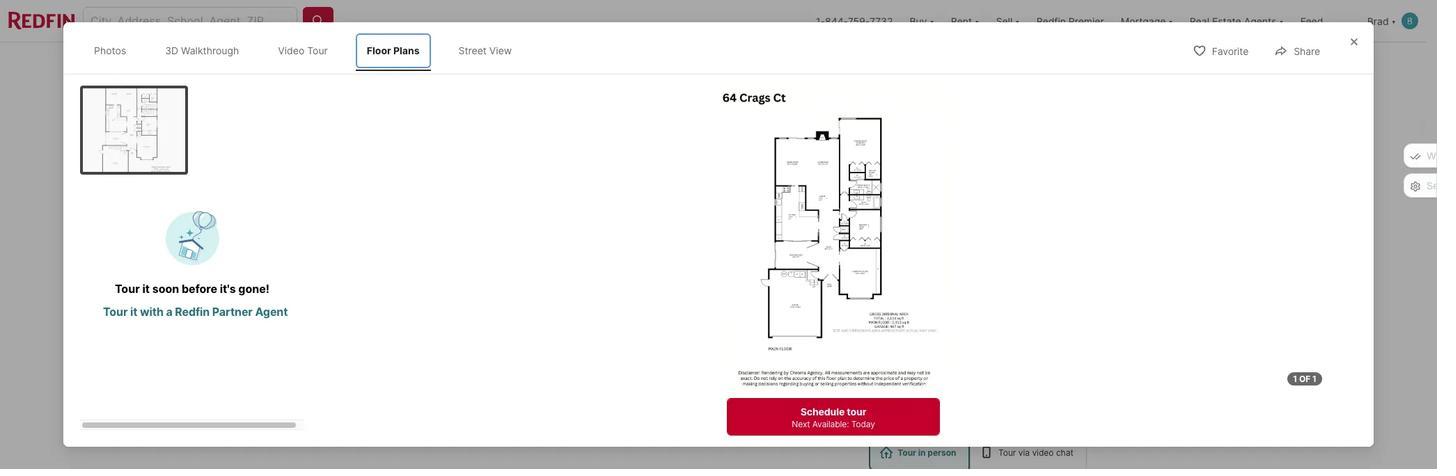 Task type: locate. For each thing, give the bounding box(es) containing it.
tab list
[[80, 31, 537, 71]]

tour inside schedule tour next available: today
[[847, 406, 867, 418]]

1 vertical spatial feed
[[384, 56, 407, 68]]

1 vertical spatial street view
[[685, 285, 740, 297]]

1 left of
[[1294, 374, 1298, 384]]

favorite
[[1212, 45, 1249, 57]]

tour left soon
[[115, 282, 140, 296]]

None button
[[877, 356, 941, 421], [1015, 356, 1079, 421], [877, 356, 941, 421], [1015, 356, 1079, 421]]

1 horizontal spatial 64 crags ct, san francisco, ca 94131 image
[[904, 81, 1087, 316]]

tab list containing photos
[[80, 31, 537, 71]]

view inside street view tab
[[490, 45, 512, 56]]

3d
[[165, 45, 178, 56]]

redfin
[[1037, 15, 1066, 27], [175, 305, 210, 319]]

feed link
[[356, 54, 407, 70]]

1 vertical spatial redfin
[[175, 305, 210, 319]]

tour
[[307, 45, 328, 56], [115, 282, 140, 296], [103, 305, 128, 319], [898, 448, 917, 458], [999, 448, 1017, 458]]

tour right video
[[307, 45, 328, 56]]

feed inside feed "button"
[[1301, 15, 1324, 27]]

street view button
[[654, 277, 752, 305]]

in
[[919, 448, 926, 458]]

1 vertical spatial tour
[[847, 406, 867, 418]]

0 horizontal spatial tour
[[847, 406, 867, 418]]

submit search image
[[311, 14, 325, 28]]

tour via video chat option
[[970, 435, 1087, 469]]

tour for tour it soon before it's gone!
[[115, 282, 140, 296]]

video tour tab
[[267, 33, 339, 68]]

tour for go
[[895, 333, 927, 352]]

next
[[792, 419, 810, 430]]

tour left with
[[103, 305, 128, 319]]

0 vertical spatial redfin
[[1037, 15, 1066, 27]]

1 horizontal spatial view
[[716, 285, 740, 297]]

favorite button
[[1181, 36, 1261, 65]]

tour up tuesday
[[895, 333, 927, 352]]

3 tab from the left
[[606, 45, 718, 79]]

it
[[142, 282, 150, 296], [130, 305, 137, 319]]

1 horizontal spatial feed
[[1301, 15, 1324, 27]]

844-
[[825, 15, 848, 27]]

1-
[[816, 15, 825, 27]]

agent
[[255, 305, 288, 319]]

1-844-759-7732 link
[[816, 15, 893, 27]]

0 vertical spatial street view
[[459, 45, 512, 56]]

1 horizontal spatial street
[[685, 285, 714, 297]]

view
[[490, 45, 512, 56], [716, 285, 740, 297]]

tab
[[423, 45, 501, 79], [501, 45, 606, 79], [606, 45, 718, 79], [718, 45, 787, 79]]

0 vertical spatial view
[[490, 45, 512, 56]]

1 tab from the left
[[423, 45, 501, 79]]

tour for schedule
[[847, 406, 867, 418]]

it for with
[[130, 305, 137, 319]]

plans
[[394, 45, 420, 56]]

street
[[459, 45, 487, 56], [685, 285, 714, 297]]

tour up today
[[847, 406, 867, 418]]

1 of 1
[[1294, 374, 1317, 384]]

user photo image
[[1402, 13, 1419, 29]]

0 horizontal spatial 64 crags ct, san francisco, ca 94131 image
[[716, 81, 899, 316]]

0 vertical spatial feed
[[1301, 15, 1324, 27]]

1 vertical spatial view
[[716, 285, 740, 297]]

0 horizontal spatial feed
[[384, 56, 407, 68]]

tuesday 31 oct
[[890, 364, 928, 412]]

tour via video chat
[[999, 448, 1074, 458]]

tour
[[895, 333, 927, 352], [847, 406, 867, 418]]

with
[[140, 305, 164, 319]]

1 right of
[[1313, 374, 1317, 384]]

0 horizontal spatial it
[[130, 305, 137, 319]]

it inside button
[[130, 305, 137, 319]]

1 horizontal spatial tour
[[895, 333, 927, 352]]

1 horizontal spatial 1
[[1313, 374, 1317, 384]]

feed
[[1301, 15, 1324, 27], [384, 56, 407, 68]]

list box
[[869, 435, 1087, 469]]

it's
[[220, 282, 236, 296]]

it left soon
[[142, 282, 150, 296]]

tour left in
[[898, 448, 917, 458]]

1 horizontal spatial it
[[142, 282, 150, 296]]

0 horizontal spatial redfin
[[175, 305, 210, 319]]

photos
[[94, 45, 126, 56]]

1
[[1294, 374, 1298, 384], [1313, 374, 1317, 384]]

1 vertical spatial it
[[130, 305, 137, 319]]

0 horizontal spatial street view
[[459, 45, 512, 56]]

0 vertical spatial it
[[142, 282, 150, 296]]

0 vertical spatial street
[[459, 45, 487, 56]]

64 crags ct, san francisco, ca 94131 image
[[716, 81, 899, 316], [904, 81, 1087, 316]]

0 horizontal spatial street
[[459, 45, 487, 56]]

share button
[[1263, 36, 1333, 65]]

1-844-759-7732
[[816, 15, 893, 27]]

redfin left premier
[[1037, 15, 1066, 27]]

1 vertical spatial street
[[685, 285, 714, 297]]

0 vertical spatial tour
[[895, 333, 927, 352]]

dialog
[[63, 22, 1374, 447]]

0 horizontal spatial 1
[[1294, 374, 1298, 384]]

tour inside button
[[103, 305, 128, 319]]

1 horizontal spatial redfin
[[1037, 15, 1066, 27]]

tour left via
[[999, 448, 1017, 458]]

2 tab from the left
[[501, 45, 606, 79]]

street view
[[459, 45, 512, 56], [685, 285, 740, 297]]

schedule tour next available: today
[[792, 406, 875, 430]]

1 1 from the left
[[1294, 374, 1298, 384]]

1 64 crags ct, san francisco, ca 94131 image from the left
[[716, 81, 899, 316]]

2 64 crags ct, san francisco, ca 94131 image from the left
[[904, 81, 1087, 316]]

it left with
[[130, 305, 137, 319]]

0 horizontal spatial view
[[490, 45, 512, 56]]

street inside street view button
[[685, 285, 714, 297]]

redfin down tour it soon before it's gone!
[[175, 305, 210, 319]]

person
[[928, 448, 957, 458]]

wednesday
[[952, 364, 1004, 375]]

1 horizontal spatial street view
[[685, 285, 740, 297]]

of
[[1300, 374, 1311, 384]]

Wednesday button
[[946, 356, 1010, 421]]



Task type: describe. For each thing, give the bounding box(es) containing it.
via
[[1019, 448, 1030, 458]]

feed inside feed link
[[384, 56, 407, 68]]

photos tab
[[83, 33, 137, 68]]

tour for tour it with a redfin partner agent
[[103, 305, 128, 319]]

before
[[182, 282, 217, 296]]

it for soon
[[142, 282, 150, 296]]

feed button
[[1293, 0, 1359, 42]]

tuesday
[[890, 364, 928, 375]]

video
[[278, 45, 305, 56]]

list box containing tour in person
[[869, 435, 1087, 469]]

tab list inside dialog
[[80, 31, 537, 71]]

go tour this home
[[869, 333, 1008, 352]]

759-
[[848, 15, 870, 27]]

chat
[[1057, 448, 1074, 458]]

oct
[[900, 402, 918, 412]]

64 crags ct image
[[714, 84, 953, 393]]

home
[[964, 333, 1008, 352]]

tour for tour via video chat
[[999, 448, 1017, 458]]

City, Address, School, Agent, ZIP search field
[[83, 7, 297, 35]]

4 tab from the left
[[718, 45, 787, 79]]

video tour
[[278, 45, 328, 56]]

available:
[[813, 419, 849, 430]]

feed tab list
[[340, 42, 798, 79]]

street inside street view tab
[[459, 45, 487, 56]]

tour in person
[[898, 448, 957, 458]]

map entry image
[[755, 333, 847, 426]]

video
[[1033, 448, 1054, 458]]

soon
[[152, 282, 179, 296]]

redfin premier
[[1037, 15, 1105, 27]]

street view inside button
[[685, 285, 740, 297]]

gone!
[[238, 282, 270, 296]]

street view inside tab
[[459, 45, 512, 56]]

tour in person option
[[869, 435, 970, 469]]

a
[[166, 305, 173, 319]]

this
[[931, 333, 961, 352]]

tour it with a redfin partner agent button
[[80, 297, 311, 328]]

dialog containing tour it soon before it's gone!
[[63, 22, 1374, 447]]

3d walkthrough
[[165, 45, 239, 56]]

floor plans tab
[[356, 33, 431, 68]]

image image
[[83, 88, 185, 172]]

3d walkthrough tab
[[154, 33, 250, 68]]

view inside street view button
[[716, 285, 740, 297]]

floor
[[367, 45, 391, 56]]

tour it soon before it's gone!
[[115, 282, 270, 296]]

premier
[[1069, 15, 1105, 27]]

schedule
[[801, 406, 845, 418]]

redfin premier button
[[1029, 0, 1113, 42]]

tour it with a redfin partner agent
[[103, 305, 288, 319]]

floor plans
[[367, 45, 420, 56]]

today
[[852, 419, 875, 430]]

2 1 from the left
[[1313, 374, 1317, 384]]

7732
[[870, 15, 893, 27]]

tour for tour in person
[[898, 448, 917, 458]]

partner
[[212, 305, 253, 319]]

tour inside tab
[[307, 45, 328, 56]]

31
[[897, 376, 921, 400]]

redfin inside dialog
[[175, 305, 210, 319]]

street view tab
[[448, 33, 523, 68]]

walkthrough
[[181, 45, 239, 56]]

go
[[869, 333, 891, 352]]

share
[[1294, 45, 1321, 57]]



Task type: vqa. For each thing, say whether or not it's contained in the screenshot.
bottom STREET VIEW
yes



